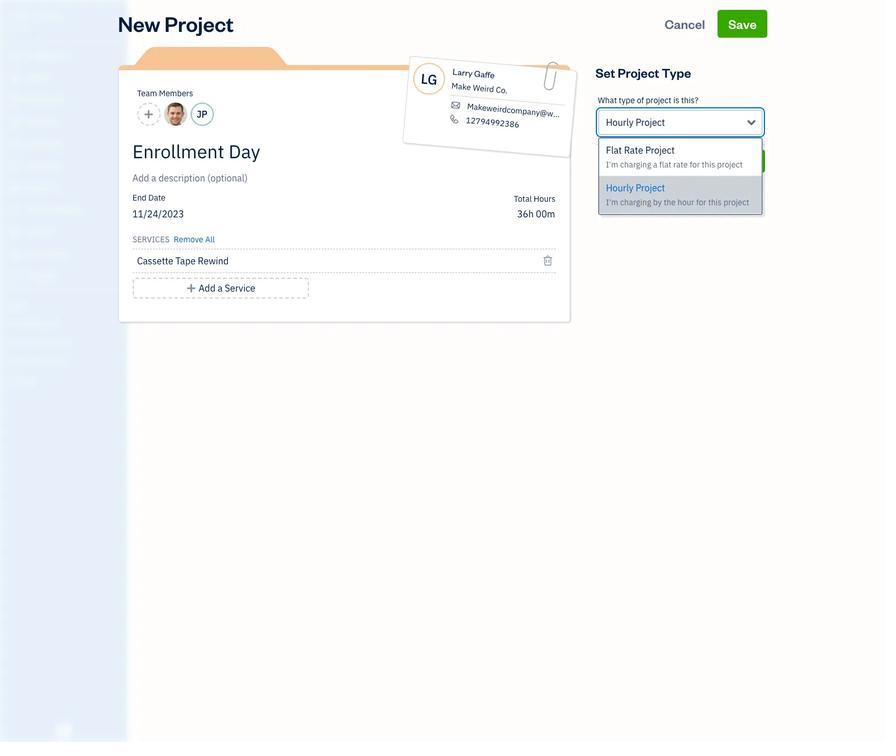 Task type: locate. For each thing, give the bounding box(es) containing it.
for right rate
[[690, 159, 700, 170]]

1 vertical spatial charging
[[621, 197, 652, 208]]

main element
[[0, 0, 157, 742]]

type
[[662, 64, 692, 81]]

hourly down type
[[606, 117, 634, 128]]

is
[[674, 95, 680, 106]]

the
[[664, 197, 676, 208]]

hourly
[[606, 117, 634, 128], [606, 182, 634, 194]]

this right rate
[[702, 159, 716, 170]]

hourly for hourly project
[[606, 117, 634, 128]]

project inside flat rate project i'm charging a flat rate for this project
[[718, 159, 743, 170]]

0 vertical spatial cancel
[[665, 16, 706, 32]]

timer image
[[8, 205, 21, 216]]

1 hourly from the top
[[606, 117, 634, 128]]

hourly project
[[606, 117, 665, 128]]

services remove all
[[133, 234, 215, 245]]

project for new project
[[165, 10, 234, 37]]

i'm
[[606, 159, 619, 170], [606, 197, 619, 208]]

flat
[[660, 159, 672, 170]]

items and services image
[[9, 338, 124, 347]]

cancel up type
[[665, 16, 706, 32]]

1 vertical spatial this
[[709, 197, 722, 208]]

flat rate project i'm charging a flat rate for this project
[[606, 144, 743, 170]]

hourly inside 'hourly project i'm charging by the hour for this project'
[[606, 182, 634, 194]]

envelope image
[[449, 100, 462, 110]]

a
[[653, 159, 658, 170], [218, 282, 223, 294]]

save button
[[718, 10, 768, 38]]

End date in  format text field
[[133, 208, 274, 220]]

2 charging from the top
[[621, 197, 652, 208]]

project inside 'hourly project i'm charging by the hour for this project'
[[636, 182, 665, 194]]

0 vertical spatial hourly
[[606, 117, 634, 128]]

charging
[[621, 159, 652, 170], [621, 197, 652, 208]]

done button
[[719, 150, 765, 173]]

a right add on the top left
[[218, 282, 223, 294]]

by
[[653, 197, 662, 208]]

1 vertical spatial cancel
[[637, 154, 671, 168]]

0 vertical spatial this
[[702, 159, 716, 170]]

hourly inside field
[[606, 117, 634, 128]]

0 vertical spatial a
[[653, 159, 658, 170]]

a left flat
[[653, 159, 658, 170]]

charging inside flat rate project i'm charging a flat rate for this project
[[621, 159, 652, 170]]

project inside 'element'
[[646, 95, 672, 106]]

this?
[[682, 95, 699, 106]]

project down done button
[[724, 197, 750, 208]]

0 vertical spatial for
[[690, 159, 700, 170]]

weird
[[472, 82, 494, 95]]

what type of project is this?
[[598, 95, 699, 106]]

this right hour
[[709, 197, 722, 208]]

save
[[729, 16, 757, 32]]

freshbooks image
[[55, 724, 73, 738]]

charging left by
[[621, 197, 652, 208]]

for
[[690, 159, 700, 170], [697, 197, 707, 208]]

project inside flat rate project i'm charging a flat rate for this project
[[646, 144, 675, 156]]

dashboard image
[[8, 50, 21, 62]]

0 horizontal spatial a
[[218, 282, 223, 294]]

0 vertical spatial charging
[[621, 159, 652, 170]]

team members
[[137, 88, 193, 99]]

rate
[[674, 159, 688, 170]]

Project Description text field
[[133, 171, 451, 185]]

1 vertical spatial a
[[218, 282, 223, 294]]

list box
[[599, 139, 762, 214]]

flat rate project option
[[599, 139, 762, 176]]

expense image
[[8, 161, 21, 172]]

project for set project type
[[618, 64, 660, 81]]

hours
[[534, 194, 556, 204]]

turtle
[[9, 10, 42, 22]]

i'm down the flat
[[606, 159, 619, 170]]

1 i'm from the top
[[606, 159, 619, 170]]

0 vertical spatial i'm
[[606, 159, 619, 170]]

i'm left by
[[606, 197, 619, 208]]

hourly project option
[[599, 176, 762, 214]]

project inside hourly project field
[[636, 117, 665, 128]]

i'm inside flat rate project i'm charging a flat rate for this project
[[606, 159, 619, 170]]

project
[[646, 95, 672, 106], [718, 159, 743, 170], [724, 197, 750, 208]]

this inside flat rate project i'm charging a flat rate for this project
[[702, 159, 716, 170]]

owner
[[9, 23, 31, 32]]

charging down "rate"
[[621, 159, 652, 170]]

gaffe
[[474, 68, 495, 81]]

cancel left rate
[[637, 154, 671, 168]]

client image
[[8, 72, 21, 84]]

date
[[148, 193, 166, 203]]

1 vertical spatial for
[[697, 197, 707, 208]]

2 i'm from the top
[[606, 197, 619, 208]]

project
[[165, 10, 234, 37], [618, 64, 660, 81], [636, 117, 665, 128], [646, 144, 675, 156], [636, 182, 665, 194]]

this
[[702, 159, 716, 170], [709, 197, 722, 208]]

co.
[[495, 84, 508, 96]]

this inside 'hourly project i'm charging by the hour for this project'
[[709, 197, 722, 208]]

1 vertical spatial project
[[718, 159, 743, 170]]

1 charging from the top
[[621, 159, 652, 170]]

Project Type field
[[598, 110, 763, 135]]

2 hourly from the top
[[606, 182, 634, 194]]

make
[[451, 80, 471, 93]]

end
[[133, 193, 147, 203]]

project image
[[8, 183, 21, 194]]

hourly down the flat
[[606, 182, 634, 194]]

i'm inside 'hourly project i'm charging by the hour for this project'
[[606, 197, 619, 208]]

cancel button
[[655, 10, 716, 38], [596, 150, 712, 173]]

1 vertical spatial i'm
[[606, 197, 619, 208]]

cassette tape rewind
[[137, 255, 229, 267]]

add team member image
[[143, 107, 154, 121]]

for right hour
[[697, 197, 707, 208]]

larry gaffe make weird co.
[[451, 66, 508, 96]]

set project type
[[596, 64, 692, 81]]

project right rate
[[718, 159, 743, 170]]

cancel
[[665, 16, 706, 32], [637, 154, 671, 168]]

project left is
[[646, 95, 672, 106]]

1 horizontal spatial a
[[653, 159, 658, 170]]

new project
[[118, 10, 234, 37]]

1 vertical spatial hourly
[[606, 182, 634, 194]]

bank connections image
[[9, 356, 124, 365]]

done
[[729, 154, 755, 168]]

project for hourly project
[[636, 117, 665, 128]]

all
[[205, 234, 215, 245]]

0 vertical spatial project
[[646, 95, 672, 106]]

1 vertical spatial cancel button
[[596, 150, 712, 173]]

2 vertical spatial project
[[724, 197, 750, 208]]



Task type: describe. For each thing, give the bounding box(es) containing it.
services
[[133, 234, 170, 245]]

hourly project i'm charging by the hour for this project
[[606, 182, 750, 208]]

project for hourly project i'm charging by the hour for this project
[[636, 182, 665, 194]]

team members image
[[9, 319, 124, 328]]

list box containing flat rate project
[[599, 139, 762, 214]]

hourly for hourly project i'm charging by the hour for this project
[[606, 182, 634, 194]]

remove all button
[[172, 230, 215, 246]]

rewind
[[198, 255, 229, 267]]

for inside 'hourly project i'm charging by the hour for this project'
[[697, 197, 707, 208]]

lg
[[420, 69, 438, 89]]

type
[[619, 95, 635, 106]]

turtle inc owner
[[9, 10, 61, 32]]

set
[[596, 64, 616, 81]]

project inside 'hourly project i'm charging by the hour for this project'
[[724, 197, 750, 208]]

larry
[[452, 66, 473, 79]]

remove
[[174, 234, 203, 245]]

cancel for topmost the cancel button
[[665, 16, 706, 32]]

cassette
[[137, 255, 173, 267]]

chart image
[[8, 249, 21, 260]]

members
[[159, 88, 193, 99]]

tape
[[176, 255, 196, 267]]

payment image
[[8, 139, 21, 150]]

end date
[[133, 193, 166, 203]]

add a service button
[[133, 278, 309, 299]]

jp
[[197, 108, 207, 120]]

for inside flat rate project i'm charging a flat rate for this project
[[690, 159, 700, 170]]

estimate image
[[8, 95, 21, 106]]

flat
[[606, 144, 622, 156]]

money image
[[8, 227, 21, 238]]

invoice image
[[8, 117, 21, 128]]

new
[[118, 10, 160, 37]]

plus image
[[186, 281, 197, 295]]

makeweirdcompany@weird.co
[[467, 101, 579, 121]]

12794992386
[[465, 115, 520, 130]]

a inside flat rate project i'm charging a flat rate for this project
[[653, 159, 658, 170]]

inc
[[45, 10, 61, 22]]

0 vertical spatial cancel button
[[655, 10, 716, 38]]

charging inside 'hourly project i'm charging by the hour for this project'
[[621, 197, 652, 208]]

what type of project is this? element
[[596, 86, 765, 145]]

add a service
[[199, 282, 255, 294]]

what
[[598, 95, 617, 106]]

rate
[[624, 144, 644, 156]]

Hourly Budget text field
[[518, 208, 556, 220]]

phone image
[[448, 114, 461, 124]]

total hours
[[514, 194, 556, 204]]

a inside button
[[218, 282, 223, 294]]

settings image
[[9, 375, 124, 384]]

service
[[225, 282, 255, 294]]

remove project service image
[[543, 254, 554, 268]]

cancel for the bottommost the cancel button
[[637, 154, 671, 168]]

of
[[637, 95, 644, 106]]

total
[[514, 194, 532, 204]]

hour
[[678, 197, 695, 208]]

Project Name text field
[[133, 140, 451, 163]]

add
[[199, 282, 216, 294]]

apps image
[[9, 300, 124, 310]]

report image
[[8, 271, 21, 282]]

team
[[137, 88, 157, 99]]



Task type: vqa. For each thing, say whether or not it's contained in the screenshot.
day
no



